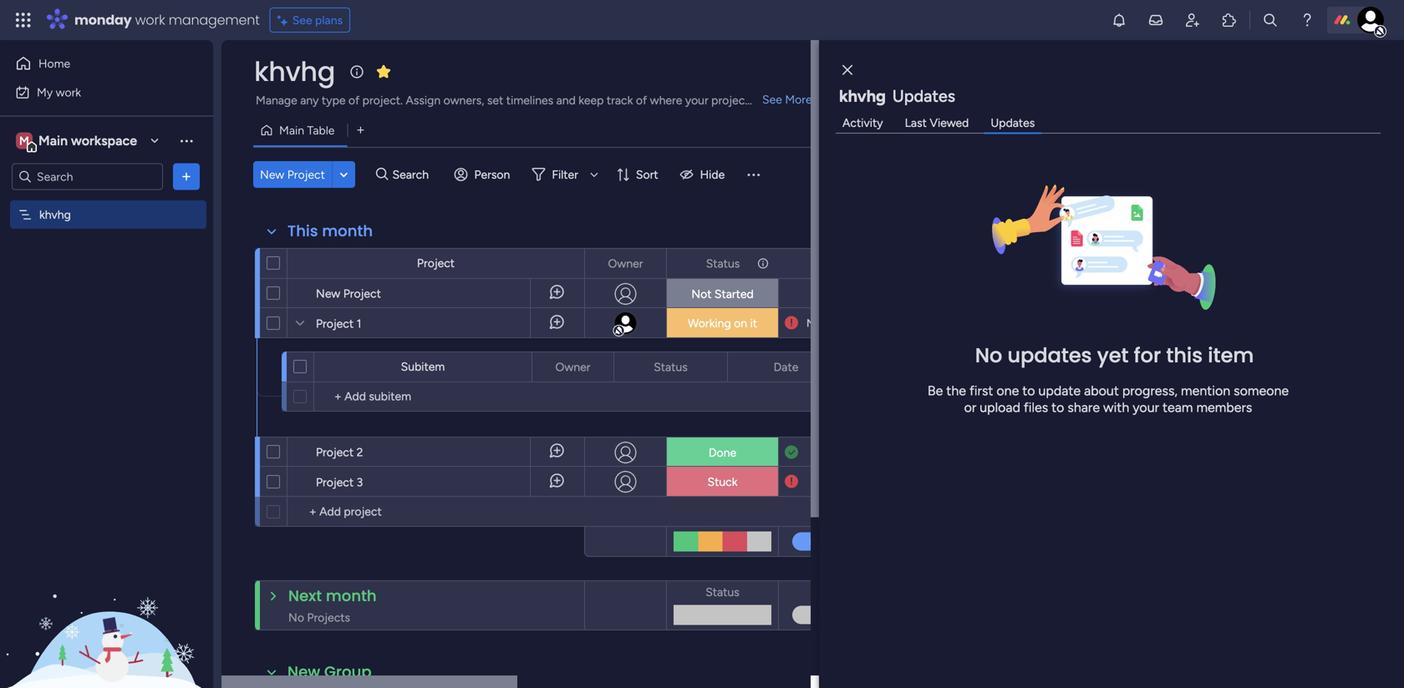 Task type: vqa. For each thing, say whether or not it's contained in the screenshot.
see more link
yes



Task type: locate. For each thing, give the bounding box(es) containing it.
1 vertical spatial month
[[326, 586, 377, 607]]

1 vertical spatial see
[[762, 92, 782, 107]]

add view image
[[357, 124, 364, 136]]

new down main table button
[[260, 168, 284, 182]]

0 horizontal spatial see
[[292, 13, 312, 27]]

last viewed
[[905, 116, 969, 130]]

see left "more"
[[762, 92, 782, 107]]

1 vertical spatial v2 overdue deadline image
[[785, 474, 798, 490]]

updates right viewed
[[991, 116, 1035, 130]]

options image
[[178, 168, 195, 185]]

month for this month
[[322, 221, 373, 242]]

be
[[928, 383, 943, 399]]

0 horizontal spatial of
[[349, 93, 360, 107]]

khvhg up any on the left
[[254, 53, 335, 90]]

this month
[[288, 221, 373, 242]]

column information image
[[757, 257, 770, 270]]

1 horizontal spatial owner field
[[604, 255, 648, 273]]

1 vertical spatial owner
[[556, 360, 591, 375]]

of right type
[[349, 93, 360, 107]]

Search in workspace field
[[35, 167, 140, 186]]

0 vertical spatial month
[[322, 221, 373, 242]]

0 horizontal spatial work
[[56, 85, 81, 99]]

of right track
[[636, 93, 647, 107]]

next
[[288, 586, 322, 607]]

month
[[322, 221, 373, 242], [326, 586, 377, 607]]

new left group
[[288, 662, 320, 683]]

notifications image
[[1111, 12, 1128, 28]]

1 vertical spatial new
[[316, 287, 341, 301]]

khvhg inside 'list box'
[[39, 208, 71, 222]]

0 vertical spatial status
[[706, 257, 740, 271]]

main table
[[279, 123, 335, 138]]

1 horizontal spatial updates
[[991, 116, 1035, 130]]

team
[[1163, 400, 1193, 416]]

0 vertical spatial owner field
[[604, 255, 648, 273]]

v2 overdue deadline image down v2 done deadline image
[[785, 474, 798, 490]]

update
[[1039, 383, 1081, 399]]

on
[[734, 316, 748, 331]]

updates
[[893, 86, 956, 106], [991, 116, 1035, 130]]

see left "plans"
[[292, 13, 312, 27]]

khvhg list box
[[0, 197, 213, 455]]

or
[[965, 400, 977, 416]]

nov 15, 09:00 am
[[807, 317, 895, 330]]

main for main workspace
[[38, 133, 68, 149]]

v2 overdue deadline image
[[785, 316, 798, 332], [785, 474, 798, 490]]

see for see more
[[762, 92, 782, 107]]

Search field
[[388, 163, 439, 186]]

workspace options image
[[178, 132, 195, 149]]

1 horizontal spatial see
[[762, 92, 782, 107]]

Next month field
[[284, 586, 381, 608]]

new
[[260, 168, 284, 182], [316, 287, 341, 301], [288, 662, 320, 683]]

see inside see plans button
[[292, 13, 312, 27]]

0 horizontal spatial owner
[[556, 360, 591, 375]]

see more link
[[761, 91, 814, 108]]

khvhg updates
[[839, 86, 956, 106]]

members
[[1197, 400, 1253, 416]]

+ Add subitem text field
[[323, 387, 497, 407]]

of
[[349, 93, 360, 107], [636, 93, 647, 107]]

0 horizontal spatial updates
[[893, 86, 956, 106]]

new project inside button
[[260, 168, 325, 182]]

my work button
[[10, 79, 180, 106]]

2 horizontal spatial options image
[[756, 250, 768, 278]]

0 horizontal spatial owner field
[[551, 358, 595, 377]]

sort
[[636, 168, 659, 182]]

1 vertical spatial updates
[[991, 116, 1035, 130]]

to
[[1023, 383, 1036, 399], [1052, 400, 1065, 416]]

1 vertical spatial your
[[1133, 400, 1160, 416]]

hide
[[700, 168, 725, 182]]

project for project 3
[[316, 476, 354, 490]]

v2 done deadline image
[[785, 445, 798, 461]]

item
[[1208, 342, 1254, 370]]

owner
[[608, 257, 643, 271], [556, 360, 591, 375]]

0 horizontal spatial to
[[1023, 383, 1036, 399]]

3
[[357, 476, 363, 490]]

work right the my
[[56, 85, 81, 99]]

Owner field
[[604, 255, 648, 273], [551, 358, 595, 377]]

working on it
[[688, 316, 758, 331]]

angle down image
[[340, 168, 348, 181]]

new inside field
[[288, 662, 320, 683]]

new project down main table button
[[260, 168, 325, 182]]

lottie animation element
[[0, 520, 213, 689]]

remove from favorites image
[[375, 63, 392, 80]]

workspace image
[[16, 132, 33, 150]]

your down progress,
[[1133, 400, 1160, 416]]

main
[[279, 123, 304, 138], [38, 133, 68, 149]]

+ Add project text field
[[296, 502, 577, 523]]

project for project
[[417, 256, 455, 270]]

1 vertical spatial work
[[56, 85, 81, 99]]

2 of from the left
[[636, 93, 647, 107]]

gary orlando image
[[1358, 7, 1385, 33]]

1 horizontal spatial of
[[636, 93, 647, 107]]

person
[[475, 168, 510, 182]]

see
[[292, 13, 312, 27], [762, 92, 782, 107]]

see more
[[762, 92, 812, 107]]

nov
[[807, 317, 827, 330]]

main inside workspace selection element
[[38, 133, 68, 149]]

khvhg up activity
[[839, 86, 886, 106]]

viewed
[[930, 116, 969, 130]]

for
[[1134, 342, 1161, 370]]

main right workspace icon on the left top
[[38, 133, 68, 149]]

your right where
[[685, 93, 709, 107]]

status for the topmost status field
[[706, 257, 740, 271]]

0 horizontal spatial khvhg
[[39, 208, 71, 222]]

your
[[685, 93, 709, 107], [1133, 400, 1160, 416]]

filter button
[[525, 161, 604, 188]]

options image
[[643, 250, 655, 278], [756, 250, 768, 278], [590, 353, 602, 382]]

1 vertical spatial owner field
[[551, 358, 595, 377]]

1 vertical spatial new project
[[316, 287, 381, 301]]

plans
[[315, 13, 343, 27]]

to up files
[[1023, 383, 1036, 399]]

status
[[706, 257, 740, 271], [654, 360, 688, 375], [706, 586, 740, 600]]

new inside button
[[260, 168, 284, 182]]

to down update on the right of page
[[1052, 400, 1065, 416]]

khvhg down search in workspace field
[[39, 208, 71, 222]]

done
[[709, 446, 737, 460]]

first
[[970, 383, 994, 399]]

main left table
[[279, 123, 304, 138]]

0 horizontal spatial main
[[38, 133, 68, 149]]

management
[[169, 10, 260, 29]]

Status field
[[702, 255, 744, 273], [650, 358, 692, 377], [702, 584, 744, 602]]

set
[[487, 93, 504, 107]]

new project
[[260, 168, 325, 182], [316, 287, 381, 301]]

month right next
[[326, 586, 377, 607]]

None field
[[809, 255, 865, 273]]

person button
[[448, 161, 520, 188]]

1 vertical spatial to
[[1052, 400, 1065, 416]]

1 horizontal spatial main
[[279, 123, 304, 138]]

1 horizontal spatial your
[[1133, 400, 1160, 416]]

main inside button
[[279, 123, 304, 138]]

1 horizontal spatial work
[[135, 10, 165, 29]]

0 vertical spatial owner
[[608, 257, 643, 271]]

stuck
[[708, 475, 738, 490]]

0 vertical spatial v2 overdue deadline image
[[785, 316, 798, 332]]

work inside button
[[56, 85, 81, 99]]

0 vertical spatial updates
[[893, 86, 956, 106]]

0 vertical spatial see
[[292, 13, 312, 27]]

v2 overdue deadline image left nov
[[785, 316, 798, 332]]

not started
[[692, 287, 754, 301]]

month for next month
[[326, 586, 377, 607]]

and
[[557, 93, 576, 107]]

option
[[0, 200, 213, 203]]

1 horizontal spatial khvhg
[[254, 53, 335, 90]]

m
[[19, 134, 29, 148]]

work
[[135, 10, 165, 29], [56, 85, 81, 99]]

0 horizontal spatial options image
[[590, 353, 602, 382]]

0 horizontal spatial your
[[685, 93, 709, 107]]

work for my
[[56, 85, 81, 99]]

project 2
[[316, 446, 363, 460]]

project for project 1
[[316, 317, 354, 331]]

1 horizontal spatial owner
[[608, 257, 643, 271]]

next month
[[288, 586, 377, 607]]

0 vertical spatial work
[[135, 10, 165, 29]]

type
[[322, 93, 346, 107]]

0 vertical spatial new
[[260, 168, 284, 182]]

month right this on the left
[[322, 221, 373, 242]]

new up project 1
[[316, 287, 341, 301]]

updates up last
[[893, 86, 956, 106]]

see plans
[[292, 13, 343, 27]]

apps image
[[1221, 12, 1238, 28]]

2 vertical spatial status
[[706, 586, 740, 600]]

1 vertical spatial status
[[654, 360, 688, 375]]

see inside "see more" link
[[762, 92, 782, 107]]

one
[[997, 383, 1019, 399]]

manage any type of project. assign owners, set timelines and keep track of where your project stands.
[[256, 93, 790, 107]]

2 vertical spatial new
[[288, 662, 320, 683]]

work right monday
[[135, 10, 165, 29]]

see for see plans
[[292, 13, 312, 27]]

search everything image
[[1262, 12, 1279, 28]]

project
[[287, 168, 325, 182], [417, 256, 455, 270], [343, 287, 381, 301], [316, 317, 354, 331], [316, 446, 354, 460], [316, 476, 354, 490]]

new project up project 1
[[316, 287, 381, 301]]

yet
[[1098, 342, 1129, 370]]

0 vertical spatial new project
[[260, 168, 325, 182]]



Task type: describe. For each thing, give the bounding box(es) containing it.
assign
[[406, 93, 441, 107]]

project for project 2
[[316, 446, 354, 460]]

date
[[774, 360, 799, 375]]

new group
[[288, 662, 372, 683]]

workspace
[[71, 133, 137, 149]]

project inside button
[[287, 168, 325, 182]]

select product image
[[15, 12, 32, 28]]

2 v2 overdue deadline image from the top
[[785, 474, 798, 490]]

more
[[785, 92, 812, 107]]

any
[[300, 93, 319, 107]]

close image
[[843, 64, 853, 76]]

not
[[692, 287, 712, 301]]

0 vertical spatial your
[[685, 93, 709, 107]]

1 horizontal spatial to
[[1052, 400, 1065, 416]]

owner for options icon to the middle
[[608, 257, 643, 271]]

inbox image
[[1148, 12, 1165, 28]]

This month field
[[283, 221, 377, 242]]

sort button
[[609, 161, 669, 188]]

this
[[1167, 342, 1203, 370]]

upload
[[980, 400, 1021, 416]]

progress,
[[1123, 383, 1178, 399]]

share
[[1068, 400, 1100, 416]]

15,
[[830, 317, 843, 330]]

am
[[878, 317, 895, 330]]

0 vertical spatial to
[[1023, 383, 1036, 399]]

project.
[[363, 93, 403, 107]]

started
[[715, 287, 754, 301]]

show board description image
[[347, 64, 367, 80]]

1 vertical spatial status field
[[650, 358, 692, 377]]

my
[[37, 85, 53, 99]]

0 vertical spatial status field
[[702, 255, 744, 273]]

menu image
[[745, 166, 762, 183]]

subitem
[[401, 360, 445, 374]]

keep
[[579, 93, 604, 107]]

main workspace
[[38, 133, 137, 149]]

main for main table
[[279, 123, 304, 138]]

khvhg field
[[250, 53, 339, 90]]

project
[[712, 93, 750, 107]]

updates
[[1008, 342, 1092, 370]]

mention
[[1181, 383, 1231, 399]]

working
[[688, 316, 731, 331]]

filter
[[552, 168, 578, 182]]

someone
[[1234, 383, 1289, 399]]

help image
[[1299, 12, 1316, 28]]

work for monday
[[135, 10, 165, 29]]

group
[[324, 662, 372, 683]]

arrow down image
[[584, 165, 604, 185]]

status for status field to the middle
[[654, 360, 688, 375]]

the
[[947, 383, 966, 399]]

about
[[1084, 383, 1119, 399]]

lottie animation image
[[0, 520, 213, 689]]

last
[[905, 116, 927, 130]]

it
[[750, 316, 758, 331]]

stands.
[[752, 93, 790, 107]]

new project button
[[253, 161, 332, 188]]

options image for the topmost status field
[[756, 250, 768, 278]]

hide button
[[674, 161, 735, 188]]

1
[[357, 317, 362, 331]]

no
[[975, 342, 1003, 370]]

monday work management
[[74, 10, 260, 29]]

owner for options icon related to status field to the middle
[[556, 360, 591, 375]]

home
[[38, 56, 70, 71]]

invite members image
[[1185, 12, 1201, 28]]

2
[[357, 446, 363, 460]]

Date field
[[770, 358, 803, 377]]

v2 search image
[[376, 165, 388, 184]]

where
[[650, 93, 683, 107]]

main table button
[[253, 117, 347, 144]]

status for the bottommost status field
[[706, 586, 740, 600]]

owner field for options icon related to status field to the middle
[[551, 358, 595, 377]]

New Group field
[[283, 662, 376, 684]]

files
[[1024, 400, 1049, 416]]

be the first one to update about progress, mention someone or upload files to share with your team members
[[928, 383, 1289, 416]]

1 v2 overdue deadline image from the top
[[785, 316, 798, 332]]

owner field for options icon to the middle
[[604, 255, 648, 273]]

my work
[[37, 85, 81, 99]]

workspace selection element
[[16, 131, 140, 153]]

see plans button
[[270, 8, 350, 33]]

home button
[[10, 50, 180, 77]]

2 horizontal spatial khvhg
[[839, 86, 886, 106]]

1 horizontal spatial options image
[[643, 250, 655, 278]]

no updates yet for this item
[[975, 342, 1254, 370]]

09:00
[[846, 317, 875, 330]]

manage
[[256, 93, 297, 107]]

table
[[307, 123, 335, 138]]

owners,
[[444, 93, 484, 107]]

this
[[288, 221, 318, 242]]

with
[[1104, 400, 1130, 416]]

2 vertical spatial status field
[[702, 584, 744, 602]]

project 1
[[316, 317, 362, 331]]

1 of from the left
[[349, 93, 360, 107]]

timelines
[[506, 93, 554, 107]]

track
[[607, 93, 633, 107]]

your inside be the first one to update about progress, mention someone or upload files to share with your team members
[[1133, 400, 1160, 416]]

project 3
[[316, 476, 363, 490]]

options image for status field to the middle
[[590, 353, 602, 382]]

activity
[[843, 116, 883, 130]]

monday
[[74, 10, 132, 29]]



